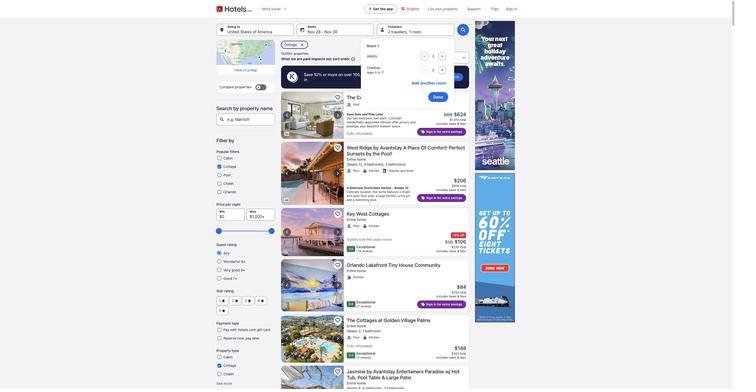 Task type: locate. For each thing, give the bounding box(es) containing it.
2 ad from the top
[[285, 199, 289, 202]]

bright
[[402, 190, 411, 194]]

3 includes from the top
[[437, 249, 448, 253]]

swimming
[[356, 198, 370, 202]]

5 entire from the top
[[347, 381, 356, 386]]

fees inside $84 $250 total includes taxes & fees
[[461, 295, 467, 299]]

this
[[373, 190, 378, 194]]

2 horizontal spatial xsmall image
[[261, 299, 265, 303]]

9.6 left 13 in the bottom of the page
[[349, 354, 354, 358]]

1 includes from the top
[[437, 122, 448, 126]]

paid
[[303, 57, 311, 61]]

add another room button
[[410, 78, 449, 88]]

more travel
[[262, 7, 281, 11]]

0 vertical spatial type
[[232, 321, 239, 326]]

total inside $148 $343 total includes taxes & fees
[[460, 352, 467, 356]]

taxes
[[449, 122, 457, 126], [449, 188, 457, 192], [449, 249, 457, 253], [449, 295, 457, 299], [449, 356, 457, 360]]

taxes down $343 at the bottom right of the page
[[449, 356, 457, 360]]

1 horizontal spatial two-
[[374, 117, 380, 120]]

add
[[412, 81, 420, 85]]

the right get
[[380, 7, 386, 11]]

more right see
[[224, 382, 232, 386]]

1 vertical spatial exceptional
[[357, 300, 376, 304]]

by right ridge
[[374, 145, 379, 151]]

refundable down plus
[[356, 131, 373, 136]]

3 sign in for extra savings link from the top
[[418, 301, 467, 309]]

5 fees from the top
[[461, 356, 467, 360]]

pool!
[[381, 151, 393, 157]]

includes for $148
[[437, 356, 448, 360]]

type for property type
[[232, 349, 239, 353]]

save inside save now and play later our two-bedroom, two-bath, 1,200sqft residentially-appointed retreats offer privacy and prestige, plus beautiful outdoor space.
[[347, 113, 354, 116]]

sign in for extra savings down "$206 $918 total includes taxes & fees" at the right top
[[427, 196, 463, 200]]

4 right 3
[[258, 299, 260, 303]]

pool image
[[281, 92, 344, 139]]

0 vertical spatial the
[[380, 7, 386, 11]]

0 vertical spatial ad
[[285, 132, 289, 135]]

in right leading image
[[434, 130, 437, 134]]

1 the from the top
[[347, 95, 356, 100]]

& down $239
[[458, 249, 460, 253]]

entire inside west ridge by avantstay a place of comfort! perfect sunsets by the pool! entire home sleeps 12, 4 bedrooms, 2 bathrooms
[[347, 157, 356, 162]]

reviews for key west cottages
[[362, 249, 373, 253]]

1 for from the top
[[437, 130, 442, 134]]

1 inside dropdown button
[[409, 30, 411, 34]]

pool inside jasmine by avantstay entertainers paradise w/ hot tub, pool table & large patio entire home
[[358, 375, 368, 381]]

2 taxes from the top
[[449, 188, 457, 192]]

centrally
[[347, 190, 360, 194]]

1 vertical spatial cabin
[[224, 355, 233, 360]]

1 horizontal spatial save
[[347, 113, 354, 116]]

more
[[328, 72, 338, 77], [224, 382, 232, 386]]

2 vertical spatial sign in for extra savings link
[[418, 301, 467, 309]]

1 vertical spatial fully
[[347, 344, 355, 348]]

5 total from the top
[[460, 352, 467, 356]]

total inside $84 $250 total includes taxes & fees
[[460, 291, 467, 295]]

exceptional up '27'
[[357, 300, 376, 304]]

1 horizontal spatial property
[[444, 7, 458, 11]]

1 vertical spatial sleeps
[[395, 186, 405, 190]]

1 vertical spatial cottages
[[369, 211, 390, 217]]

5 taxes from the top
[[449, 356, 457, 360]]

2 vertical spatial for
[[437, 303, 442, 306]]

0 horizontal spatial -
[[322, 30, 324, 34]]

3 for from the top
[[437, 303, 442, 306]]

savings for $918
[[451, 196, 463, 200]]

$148
[[455, 346, 467, 351]]

2 vertical spatial leading image
[[422, 303, 426, 307]]

taxes inside $84 $250 total includes taxes & fees
[[449, 295, 457, 299]]

4 inside 4 bedroom scottsdale homes - sleeps 12 centrally located, this home features a bright and open floor plan, a large kitchen, a fire pit, and a swimming pool.
[[347, 186, 349, 190]]

1 xsmall image from the left
[[221, 299, 226, 303]]

1 vertical spatial avantstay
[[374, 369, 396, 375]]

small image inside what we are paid impacts our sort order link
[[350, 57, 356, 62]]

pga
[[384, 95, 394, 100]]

cabin down property type
[[224, 355, 233, 360]]

the right save the cottages at golden village palms to a trip checkbox
[[347, 318, 356, 323]]

0 horizontal spatial orlando
[[224, 190, 236, 194]]

0 vertical spatial xsmall image
[[235, 299, 239, 303]]

0 vertical spatial -
[[322, 30, 324, 34]]

taxes down $250
[[449, 295, 457, 299]]

room inside dropdown button
[[412, 30, 421, 34]]

0 vertical spatial for
[[437, 130, 442, 134]]

sign in for extra savings link for $250
[[418, 301, 467, 309]]

sign in for extra savings for $918
[[427, 196, 463, 200]]

$1,410
[[450, 118, 459, 122]]

cottages inside the cottages at golden village palms entire home sleeps 2, 1 bathroom
[[357, 318, 377, 323]]

the inside the cottages at golden village palms entire home sleeps 2, 1 bathroom
[[347, 318, 356, 323]]

2 horizontal spatial 2
[[388, 30, 391, 34]]

4 up centrally
[[347, 186, 349, 190]]

1 vertical spatial save
[[347, 113, 354, 116]]

taxes inside "$206 $918 total includes taxes & fees"
[[449, 188, 457, 192]]

0 vertical spatial extra
[[443, 130, 450, 134]]

0 vertical spatial exceptional
[[357, 245, 376, 249]]

sign for west ridge by avantstay a place of comfort! perfect sunsets by the pool!
[[427, 196, 433, 200]]

a
[[404, 145, 407, 151]]

2 vertical spatial exceptional
[[357, 352, 376, 356]]

for up comfort!
[[437, 130, 442, 134]]

2 fully from the top
[[347, 344, 355, 348]]

0 horizontal spatial room
[[412, 30, 421, 34]]

0 vertical spatial savings
[[451, 130, 463, 134]]

3 total from the top
[[460, 245, 467, 249]]

$125 button
[[445, 240, 454, 244]]

1 horizontal spatial xsmall image
[[248, 299, 252, 303]]

includes inside $84 $250 total includes taxes & fees
[[437, 295, 448, 299]]

small image
[[347, 103, 352, 107], [363, 169, 367, 173], [383, 169, 387, 173], [363, 336, 367, 340]]

1 horizontal spatial more
[[328, 72, 338, 77]]

2 total from the top
[[460, 184, 467, 188]]

0 horizontal spatial two-
[[353, 117, 360, 120]]

1 9.6 from the top
[[349, 247, 354, 251]]

show next image for key west cottages image
[[335, 229, 341, 235]]

- inside 4 bedroom scottsdale homes - sleeps 12 centrally located, this home features a bright and open floor plan, a large kitchen, a fire pit, and a swimming pool.
[[392, 186, 394, 190]]

golden
[[384, 318, 400, 323]]

2 for from the top
[[437, 196, 442, 200]]

& inside jasmine by avantstay entertainers paradise w/ hot tub, pool table & large patio entire home
[[382, 375, 385, 381]]

sleeps left 2,
[[347, 329, 358, 333]]

increase the number of children in room 1 image
[[440, 68, 446, 72]]

$1,000 and above, Maximum, Price per night range field
[[220, 226, 272, 237]]

1 ad from the top
[[285, 132, 289, 135]]

total down $148
[[460, 352, 467, 356]]

1 extra from the top
[[443, 130, 450, 134]]

0 vertical spatial properties
[[294, 52, 309, 56]]

total inside 15% off $125 $106 $239 total includes taxes & fees
[[460, 245, 467, 249]]

save for save now and play later our two-bedroom, two-bath, 1,200sqft residentially-appointed retreats offer privacy and prestige, plus beautiful outdoor space.
[[347, 113, 354, 116]]

4 fees from the top
[[461, 295, 467, 299]]

sign in for extra savings link for $918
[[418, 194, 467, 202]]

xsmall image
[[235, 299, 239, 303], [222, 309, 226, 313]]

4 includes from the top
[[437, 295, 448, 299]]

2 sign in for extra savings link from the top
[[418, 194, 467, 202]]

orlando inside orlando lakefront tiny house community entire home
[[347, 262, 365, 268]]

sign in for extra savings link
[[418, 128, 467, 136], [418, 194, 467, 202], [418, 301, 467, 309]]

0 vertical spatial room
[[412, 30, 421, 34]]

& down the '$1,410'
[[458, 122, 460, 126]]

west up sunsets
[[347, 145, 358, 151]]

bath,
[[380, 117, 388, 120]]

2 for 2
[[232, 299, 234, 303]]

& inside $84 $250 total includes taxes & fees
[[458, 295, 460, 299]]

1 vertical spatial 2
[[386, 162, 388, 167]]

savings down the '$1,410'
[[451, 130, 463, 134]]

fees inside "$206 $918 total includes taxes & fees"
[[461, 188, 467, 192]]

sign in for extra savings link down "$206 $918 total includes taxes & fees" at the right top
[[418, 194, 467, 202]]

1 vertical spatial ad
[[285, 199, 289, 202]]

2 sign in for extra savings from the top
[[427, 196, 463, 200]]

0 vertical spatial 2
[[388, 30, 391, 34]]

1 vertical spatial reviews
[[361, 305, 372, 308]]

of
[[253, 30, 257, 34]]

kitchen,
[[386, 194, 398, 198]]

1 vertical spatial room
[[437, 81, 447, 85]]

home inside orlando lakefront tiny house community entire home
[[357, 269, 366, 273]]

10,000+
[[281, 52, 293, 56]]

1 vertical spatial orlando
[[347, 262, 365, 268]]

west right key
[[357, 211, 368, 217]]

save up our
[[347, 113, 354, 116]]

0 vertical spatial more
[[328, 72, 338, 77]]

in down "$206 $918 total includes taxes & fees" at the right top
[[434, 196, 437, 200]]

save inside 'save 10% or more on over 100,000 hotels worldwide when you're signed in'
[[304, 72, 313, 77]]

reviews inside exceptional 27 reviews
[[361, 305, 372, 308]]

3 exceptional from the top
[[357, 352, 376, 356]]

a down open
[[353, 198, 355, 202]]

1 vertical spatial type
[[232, 349, 239, 353]]

interior image
[[281, 142, 344, 205], [281, 366, 344, 389]]

0 vertical spatial chalet
[[224, 182, 234, 186]]

entire down key
[[347, 218, 356, 222]]

sign right leading image
[[427, 130, 433, 134]]

in down paid
[[304, 77, 308, 82]]

4 inside west ridge by avantstay a place of comfort! perfect sunsets by the pool! entire home sleeps 12, 4 bedrooms, 2 bathrooms
[[364, 162, 367, 167]]

taxes down $239
[[449, 249, 457, 253]]

type right property
[[232, 349, 239, 353]]

0 vertical spatial avantstay
[[380, 145, 402, 151]]

1 vertical spatial property
[[240, 106, 259, 111]]

home up 'large'
[[379, 190, 386, 194]]

1 vertical spatial chalet
[[224, 372, 234, 376]]

1 vertical spatial at
[[378, 318, 383, 323]]

fees inside "$656 $624 $1,410 total includes taxes & fees"
[[461, 122, 467, 126]]

hotels logo image
[[217, 5, 252, 13]]

1 fully from the top
[[347, 131, 355, 136]]

1 right "travelers,"
[[409, 30, 411, 34]]

- right 28
[[322, 30, 324, 34]]

9.6 left 174 on the bottom of page
[[349, 247, 354, 251]]

sign right pit,
[[427, 196, 433, 200]]

the right love at the left bottom of page
[[367, 238, 372, 242]]

includes inside $148 $343 total includes taxes & fees
[[437, 356, 448, 360]]

includes
[[437, 122, 448, 126], [437, 188, 448, 192], [437, 249, 448, 253], [437, 295, 448, 299], [437, 356, 448, 360]]

by right search
[[233, 106, 239, 111]]

reviews inside exceptional 13 reviews
[[361, 356, 371, 360]]

4 total from the top
[[460, 291, 467, 295]]

the right save the cottages at pga national resort to a trip checkbox
[[347, 95, 356, 100]]

5 includes from the top
[[437, 356, 448, 360]]

property for your
[[444, 7, 458, 11]]

12,
[[359, 162, 363, 167]]

more travel button
[[258, 4, 291, 14]]

includes inside "$206 $918 total includes taxes & fees"
[[437, 188, 448, 192]]

1 total from the top
[[460, 118, 467, 122]]

$656 $624 $1,410 total includes taxes & fees
[[437, 112, 467, 126]]

savings down "$918"
[[451, 196, 463, 200]]

1 vertical spatial extra
[[443, 196, 450, 200]]

comfort!
[[428, 145, 448, 151]]

room right "travelers,"
[[412, 30, 421, 34]]

extra for $624
[[443, 130, 450, 134]]

2 includes from the top
[[437, 188, 448, 192]]

a left 'map'
[[247, 68, 249, 72]]

1 vertical spatial sign in for extra savings link
[[418, 194, 467, 202]]

3 fees from the top
[[461, 249, 467, 253]]

1 horizontal spatial xsmall image
[[235, 299, 239, 303]]

fees for $84
[[461, 295, 467, 299]]

in inside 'save 10% or more on over 100,000 hotels worldwide when you're signed in'
[[304, 77, 308, 82]]

rating for star rating
[[224, 289, 234, 293]]

for for $624
[[437, 130, 442, 134]]

at for pga
[[378, 95, 383, 100]]

avantstay up the pool!
[[380, 145, 402, 151]]

1 entire from the top
[[347, 157, 356, 162]]

$148 $343 total includes taxes & fees
[[437, 346, 467, 360]]

1 vertical spatial leading image
[[422, 196, 426, 200]]

1 vertical spatial the
[[373, 151, 380, 157]]

& right table
[[382, 375, 385, 381]]

reviews inside exceptional 174 reviews
[[362, 249, 373, 253]]

2 inside west ridge by avantstay a place of comfort! perfect sunsets by the pool! entire home sleeps 12, 4 bedrooms, 2 bathrooms
[[386, 162, 388, 167]]

0 vertical spatial sign in for extra savings link
[[418, 128, 467, 136]]

$206 $918 total includes taxes & fees
[[437, 178, 467, 192]]

outdoor pool image
[[281, 315, 344, 363]]

in right trips
[[514, 7, 517, 11]]

view
[[235, 68, 243, 72]]

1 vertical spatial 4
[[347, 186, 349, 190]]

2 9.6 from the top
[[349, 354, 354, 358]]

sleeps inside 4 bedroom scottsdale homes - sleeps 12 centrally located, this home features a bright and open floor plan, a large kitchen, a fire pit, and a swimming pool.
[[395, 186, 405, 190]]

avantstay up large
[[374, 369, 396, 375]]

rating up any
[[227, 243, 237, 247]]

cottages up the play at the top right of the page
[[357, 95, 377, 100]]

0 vertical spatial sign in for extra savings
[[427, 130, 463, 134]]

reviews right '27'
[[361, 305, 372, 308]]

xsmall image for 3
[[248, 299, 252, 303]]

price
[[217, 202, 225, 207]]

1 horizontal spatial room
[[437, 81, 447, 85]]

show previous image for key west cottages image
[[284, 229, 290, 235]]

home inside west ridge by avantstay a place of comfort! perfect sunsets by the pool! entire home sleeps 12, 4 bedrooms, 2 bathrooms
[[357, 157, 366, 162]]

1 vertical spatial properties
[[235, 85, 252, 89]]

fees
[[461, 122, 467, 126], [461, 188, 467, 192], [461, 249, 467, 253], [461, 295, 467, 299], [461, 356, 467, 360]]

app
[[387, 7, 393, 11]]

includes inside 15% off $125 $106 $239 total includes taxes & fees
[[437, 249, 448, 253]]

2 vertical spatial extra
[[443, 303, 450, 306]]

fees inside $148 $343 total includes taxes & fees
[[461, 356, 467, 360]]

0 vertical spatial fully
[[347, 131, 355, 136]]

xsmall image for 4
[[261, 299, 265, 303]]

0 horizontal spatial nov
[[308, 30, 315, 34]]

2 chalet from the top
[[224, 372, 234, 376]]

wonderful 9+
[[224, 260, 246, 264]]

0 vertical spatial orlando
[[224, 190, 236, 194]]

Save Jasmine by Avantstay Entertainers Paradise w/ Hot Tub, Pool Table & Large Patio to a trip checkbox
[[334, 368, 342, 376]]

1 nov from the left
[[308, 30, 315, 34]]

room
[[412, 30, 421, 34], [437, 81, 447, 85]]

home inside the cottages at golden village palms entire home sleeps 2, 1 bathroom
[[357, 324, 366, 328]]

two- down later
[[374, 117, 380, 120]]

nov 28 - nov 30
[[308, 30, 338, 34]]

exterior image
[[281, 208, 344, 256]]

off
[[461, 234, 465, 237]]

1 sign in for extra savings link from the top
[[418, 128, 467, 136]]

popular filters
[[217, 150, 240, 154]]

in right view
[[244, 68, 246, 72]]

2 fees from the top
[[461, 188, 467, 192]]

2 vertical spatial cottages
[[357, 318, 377, 323]]

9.6 for key west cottages
[[349, 247, 354, 251]]

1 vertical spatial sign in for extra savings
[[427, 196, 463, 200]]

entire inside jasmine by avantstay entertainers paradise w/ hot tub, pool table & large patio entire home
[[347, 381, 356, 386]]

reserve
[[224, 336, 237, 341]]

properties
[[294, 52, 309, 56], [235, 85, 252, 89]]

4 for 4 bedroom scottsdale homes - sleeps 12 centrally located, this home features a bright and open floor plan, a large kitchen, a fire pit, and a swimming pool.
[[347, 186, 349, 190]]

& down "$918"
[[458, 188, 460, 192]]

taxes inside $148 $343 total includes taxes & fees
[[449, 356, 457, 360]]

at inside the cottages at golden village palms entire home sleeps 2, 1 bathroom
[[378, 318, 383, 323]]

property
[[444, 7, 458, 11], [240, 106, 259, 111]]

1 taxes from the top
[[449, 122, 457, 126]]

30
[[333, 30, 338, 34]]

show next image for west ridge by avantstay a place of comfort! perfect sunsets by the pool! image
[[335, 171, 341, 177]]

nov left 30
[[325, 30, 332, 34]]

3
[[245, 299, 247, 303]]

taxes inside 15% off $125 $106 $239 total includes taxes & fees
[[449, 249, 457, 253]]

0 horizontal spatial 4
[[258, 299, 260, 303]]

cottage down property type
[[224, 364, 236, 368]]

reviews right 174 on the bottom of page
[[362, 249, 373, 253]]

sign inside the sign in dropdown button
[[506, 7, 514, 11]]

13
[[357, 356, 360, 360]]

home
[[357, 157, 366, 162], [379, 190, 386, 194], [357, 218, 366, 222], [357, 269, 366, 273], [357, 324, 366, 328], [357, 381, 366, 386]]

decrease the number of children in room 1 image
[[422, 68, 428, 72]]

1 vertical spatial interior image
[[281, 366, 344, 389]]

support link
[[463, 4, 486, 14]]

chalet up "see more"
[[224, 372, 234, 376]]

key
[[347, 211, 355, 217]]

support
[[468, 7, 481, 11]]

compare
[[220, 85, 234, 89]]

exceptional
[[357, 245, 376, 249], [357, 300, 376, 304], [357, 352, 376, 356]]

fees down the $84
[[461, 295, 467, 299]]

3 xsmall image from the left
[[261, 299, 265, 303]]

decrease the number of adults in room 1 image
[[422, 54, 428, 58]]

pool down "popular filters"
[[224, 173, 231, 177]]

appointed
[[365, 121, 380, 124]]

1 exceptional from the top
[[357, 245, 376, 249]]

1 right room
[[378, 44, 379, 48]]

property inside list your property link
[[444, 7, 458, 11]]

cottage
[[284, 43, 297, 47], [224, 165, 236, 169], [224, 364, 236, 368]]

cottages for pga
[[357, 95, 377, 100]]

national
[[395, 95, 414, 100]]

0 vertical spatial fully refundable
[[347, 131, 373, 136]]

3 taxes from the top
[[449, 249, 457, 253]]

later
[[376, 113, 384, 116]]

ad for west ridge by avantstay a place of comfort! perfect sunsets by the pool!
[[285, 199, 289, 202]]

extra
[[443, 130, 450, 134], [443, 196, 450, 200], [443, 303, 450, 306]]

0 horizontal spatial xsmall image
[[221, 299, 226, 303]]

add another room
[[412, 81, 447, 85]]

2 vertical spatial 2
[[232, 299, 234, 303]]

cottages down pool.
[[369, 211, 390, 217]]

home up 12,
[[357, 157, 366, 162]]

privacy
[[400, 121, 410, 124]]

for for $250
[[437, 303, 442, 306]]

2 vertical spatial savings
[[451, 303, 463, 306]]

the inside west ridge by avantstay a place of comfort! perfect sunsets by the pool! entire home sleeps 12, 4 bedrooms, 2 bathrooms
[[373, 151, 380, 157]]

includes for $206
[[437, 188, 448, 192]]

guests
[[347, 238, 358, 242]]

0 vertical spatial save
[[304, 72, 313, 77]]

2 right bedrooms,
[[386, 162, 388, 167]]

0 vertical spatial west
[[347, 145, 358, 151]]

west inside key west cottages entire home
[[357, 211, 368, 217]]

0 vertical spatial rating
[[227, 243, 237, 247]]

xsmall image right 5
[[222, 309, 226, 313]]

fees down "$106"
[[461, 249, 467, 253]]

2 interior image from the top
[[281, 366, 344, 389]]

pool down jasmine
[[358, 375, 368, 381]]

bathrooms
[[389, 162, 406, 167]]

2 type from the top
[[232, 349, 239, 353]]

sign in for extra savings link up comfort!
[[418, 128, 467, 136]]

1 vertical spatial 9.6
[[349, 354, 354, 358]]

states
[[241, 30, 252, 34]]

payment type
[[217, 321, 239, 326]]

& down $250
[[458, 295, 460, 299]]

$84 $250 total includes taxes & fees
[[437, 284, 467, 299]]

1 vertical spatial more
[[224, 382, 232, 386]]

0 vertical spatial reviews
[[362, 249, 373, 253]]

0 horizontal spatial save
[[304, 72, 313, 77]]

2 inside dropdown button
[[388, 30, 391, 34]]

1 at from the top
[[378, 95, 383, 100]]

leading image
[[369, 7, 373, 11], [422, 196, 426, 200], [422, 303, 426, 307]]

2 at from the top
[[378, 318, 383, 323]]

2 vertical spatial sign in for extra savings
[[427, 303, 463, 306]]

property left name
[[240, 106, 259, 111]]

1 interior image from the top
[[281, 142, 344, 205]]

reviews for the cottages at golden village palms
[[361, 356, 371, 360]]

3 savings from the top
[[451, 303, 463, 306]]

at left "pga"
[[378, 95, 383, 100]]

cabin down "popular filters"
[[224, 156, 233, 160]]

extra for $918
[[443, 196, 450, 200]]

at left golden
[[378, 318, 383, 323]]

sign in for extra savings link for $624
[[418, 128, 467, 136]]

pool down 2,
[[354, 336, 360, 340]]

$125
[[446, 240, 454, 244]]

1,200sqft
[[389, 117, 402, 120]]

property
[[217, 349, 231, 353]]

1 vertical spatial rating
[[224, 289, 234, 293]]

search image
[[461, 27, 467, 33]]

outdoor
[[380, 124, 391, 128]]

map
[[250, 68, 257, 72]]

in inside the sign in dropdown button
[[514, 7, 517, 11]]

2 vertical spatial sleeps
[[347, 329, 358, 333]]

leading image right pit,
[[422, 196, 426, 200]]

room down signed
[[437, 81, 447, 85]]

0 horizontal spatial properties
[[235, 85, 252, 89]]

cottages up bathroom
[[357, 318, 377, 323]]

more right or
[[328, 72, 338, 77]]

0 vertical spatial interior image
[[281, 142, 344, 205]]

room
[[367, 44, 377, 48]]

1 savings from the top
[[451, 130, 463, 134]]

sign in for extra savings down "$656 $624 $1,410 total includes taxes & fees"
[[427, 130, 463, 134]]

4 right 12,
[[364, 162, 367, 167]]

2 vertical spatial 4
[[258, 299, 260, 303]]

show next image for the cottages at golden village palms image
[[335, 336, 341, 342]]

27
[[357, 305, 360, 308]]

1 vertical spatial fully refundable
[[347, 344, 373, 348]]

washer
[[389, 169, 400, 173]]

4 taxes from the top
[[449, 295, 457, 299]]

2 horizontal spatial 4
[[364, 162, 367, 167]]

gift
[[257, 328, 262, 332]]

sign for the cottages at pga national resort
[[427, 130, 433, 134]]

at for golden
[[378, 318, 383, 323]]

reviews
[[362, 249, 373, 253], [361, 305, 372, 308], [361, 356, 371, 360]]

home up 2,
[[357, 324, 366, 328]]

4 entire from the top
[[347, 324, 356, 328]]

1 fully refundable from the top
[[347, 131, 373, 136]]

xsmall image
[[221, 299, 226, 303], [248, 299, 252, 303], [261, 299, 265, 303]]

- up features
[[392, 186, 394, 190]]

by inside jasmine by avantstay entertainers paradise w/ hot tub, pool table & large patio entire home
[[367, 369, 372, 375]]

fees down $206
[[461, 188, 467, 192]]

total inside "$206 $918 total includes taxes & fees"
[[460, 184, 467, 188]]

the
[[347, 95, 356, 100], [347, 318, 356, 323]]

total down $206
[[460, 184, 467, 188]]

Save Key West Cottages to a trip checkbox
[[334, 210, 342, 218]]

$656 button
[[444, 112, 453, 117]]

taxes down "$918"
[[449, 188, 457, 192]]

1 fees from the top
[[461, 122, 467, 126]]

1 vertical spatial xsmall image
[[222, 309, 226, 313]]

done
[[434, 95, 444, 99]]

1 horizontal spatial -
[[392, 186, 394, 190]]

3 sign in for extra savings from the top
[[427, 303, 463, 306]]

room inside "button"
[[437, 81, 447, 85]]

fees down $148
[[461, 356, 467, 360]]

cabin
[[224, 156, 233, 160], [224, 355, 233, 360]]

1 vertical spatial savings
[[451, 196, 463, 200]]

1 vertical spatial cottage
[[224, 165, 236, 169]]

1 vertical spatial the
[[347, 318, 356, 323]]

1 horizontal spatial 4
[[347, 186, 349, 190]]

filter by
[[217, 138, 234, 143]]

orlando down 174 on the bottom of page
[[347, 262, 365, 268]]

exceptional up 13 in the bottom of the page
[[357, 352, 376, 356]]

0 vertical spatial sleeps
[[347, 162, 358, 167]]

total down $624
[[460, 118, 467, 122]]

exceptional for the cottages at golden village palms
[[357, 352, 376, 356]]

2 entire from the top
[[347, 218, 356, 222]]

$343
[[452, 352, 459, 356]]

& inside "$656 $624 $1,410 total includes taxes & fees"
[[458, 122, 460, 126]]

- inside button
[[322, 30, 324, 34]]

pay
[[246, 336, 252, 341]]

small image
[[402, 7, 406, 11], [350, 57, 356, 62], [347, 169, 352, 173], [347, 224, 352, 229], [363, 224, 367, 229], [347, 275, 352, 280], [347, 336, 352, 340]]

1 horizontal spatial nov
[[325, 30, 332, 34]]

3 extra from the top
[[443, 303, 450, 306]]

2 the from the top
[[347, 318, 356, 323]]

sleeps left 12,
[[347, 162, 358, 167]]

show previous image for the cottages at golden village palms image
[[284, 336, 290, 342]]

2 nov from the left
[[325, 30, 332, 34]]

home down lakefront
[[357, 269, 366, 273]]

entire down sunsets
[[347, 157, 356, 162]]

0 horizontal spatial 2
[[232, 299, 234, 303]]

2 left "travelers,"
[[388, 30, 391, 34]]

taxes inside "$656 $624 $1,410 total includes taxes & fees"
[[449, 122, 457, 126]]

1 type from the top
[[232, 321, 239, 326]]

properties up are
[[294, 52, 309, 56]]

$0, Minimum, Price per night range field
[[220, 226, 272, 237]]

ridge
[[360, 145, 373, 151]]

Save Orlando Lakefront Tiny House Community  to a trip checkbox
[[334, 261, 342, 269]]

type up 'with'
[[232, 321, 239, 326]]

0 vertical spatial cottage
[[284, 43, 297, 47]]

cottage button
[[281, 41, 308, 49]]

we
[[291, 57, 296, 61]]

2 travelers, 1 room button
[[377, 24, 455, 36]]

3 entire from the top
[[347, 269, 356, 273]]

0 horizontal spatial property
[[240, 106, 259, 111]]

total for $148
[[460, 352, 467, 356]]

sign in for extra savings link down $84 $250 total includes taxes & fees at the right
[[418, 301, 467, 309]]

2 for 2 travelers, 1 room
[[388, 30, 391, 34]]

0 vertical spatial leading image
[[369, 7, 373, 11]]

$656
[[444, 112, 453, 117]]

type for payment type
[[232, 321, 239, 326]]

& inside "$206 $918 total includes taxes & fees"
[[458, 188, 460, 192]]

2 extra from the top
[[443, 196, 450, 200]]

0 vertical spatial at
[[378, 95, 383, 100]]

2 xsmall image from the left
[[248, 299, 252, 303]]

sort
[[333, 57, 340, 61]]

total down the $84
[[460, 291, 467, 295]]

0 vertical spatial cabin
[[224, 156, 233, 160]]

1 sign in for extra savings from the top
[[427, 130, 463, 134]]

fully refundable down plus
[[347, 131, 373, 136]]

0 horizontal spatial xsmall image
[[222, 309, 226, 313]]

list your property
[[428, 7, 458, 11]]

0 horizontal spatial more
[[224, 382, 232, 386]]

by for jasmine
[[367, 369, 372, 375]]

1 horizontal spatial orlando
[[347, 262, 365, 268]]

2 savings from the top
[[451, 196, 463, 200]]

sign in button
[[504, 4, 519, 14]]

includes inside "$656 $624 $1,410 total includes taxes & fees"
[[437, 122, 448, 126]]

sign up palms
[[427, 303, 433, 306]]



Task type: describe. For each thing, give the bounding box(es) containing it.
show previous image for west ridge by avantstay a place of comfort! perfect sunsets by the pool! image
[[284, 171, 290, 177]]

show previous image for the cottages at pga national resort image
[[284, 112, 290, 118]]

save now and play later our two-bedroom, two-bath, 1,200sqft residentially-appointed retreats offer privacy and prestige, plus beautiful outdoor space.
[[347, 113, 416, 128]]

Save The Cottages at PGA National Resort to a trip checkbox
[[334, 94, 342, 102]]

properties for 10,000+ properties
[[294, 52, 309, 56]]

total for $206
[[460, 184, 467, 188]]

sign in for extra savings for $624
[[427, 130, 463, 134]]

exceptional for key west cottages
[[357, 245, 376, 249]]

guests love the clean rooms
[[347, 238, 392, 242]]

the cottages at pga national resort
[[347, 95, 429, 100]]

28
[[316, 30, 321, 34]]

show next image for the cottages at pga national resort image
[[335, 112, 341, 118]]

taxes for $148
[[449, 356, 457, 360]]

table
[[369, 375, 381, 381]]

list
[[428, 7, 434, 11]]

homes
[[381, 186, 392, 190]]

a inside button
[[247, 68, 249, 72]]

space.
[[392, 124, 401, 128]]

rooms
[[382, 238, 392, 242]]

list your property link
[[423, 4, 463, 14]]

by for filter
[[229, 138, 234, 143]]

clean
[[373, 238, 381, 242]]

$1,000 and above, Maximum, Price per night text field
[[247, 209, 275, 221]]

0
[[375, 71, 377, 74]]

2 vertical spatial the
[[367, 238, 372, 242]]

room image
[[281, 259, 344, 312]]

15%
[[453, 234, 460, 237]]

Save The Cottages at Golden Village Palms to a trip checkbox
[[334, 317, 342, 325]]

by down ridge
[[366, 151, 372, 157]]

reserve now, pay later
[[224, 336, 260, 341]]

w/
[[446, 369, 451, 375]]

& inside $148 $343 total includes taxes & fees
[[458, 356, 460, 360]]

pool up "now"
[[354, 103, 360, 107]]

of
[[421, 145, 427, 151]]

home inside 4 bedroom scottsdale homes - sleeps 12 centrally located, this home features a bright and open floor plan, a large kitchen, a fire pit, and a swimming pool.
[[379, 190, 386, 194]]

leading image
[[422, 130, 426, 134]]

total for $84
[[460, 291, 467, 295]]

signed
[[426, 72, 438, 77]]

bathroom
[[365, 329, 381, 333]]

by for search
[[233, 106, 239, 111]]

xsmall image for 5
[[222, 309, 226, 313]]

17
[[381, 71, 385, 74]]

cottages for golden
[[357, 318, 377, 323]]

show next image for orlando lakefront tiny house community image
[[335, 283, 341, 289]]

entire inside orlando lakefront tiny house community entire home
[[347, 269, 356, 273]]

done button
[[429, 92, 449, 102]]

small image down 12,
[[363, 169, 367, 173]]

savings for $624
[[451, 130, 463, 134]]

leading image for west ridge by avantstay a place of comfort! perfect sunsets by the pool!
[[422, 196, 426, 200]]

entertainers
[[397, 369, 424, 375]]

ages
[[367, 71, 374, 74]]

$206
[[454, 178, 467, 183]]

in down $84 $250 total includes taxes & fees at the right
[[434, 303, 437, 306]]

7+
[[233, 277, 237, 281]]

$0, Minimum, Price per night text field
[[217, 209, 245, 221]]

& inside 15% off $125 $106 $239 total includes taxes & fees
[[458, 249, 460, 253]]

lakefront
[[366, 262, 387, 268]]

orlando for orlando
[[224, 190, 236, 194]]

house
[[399, 262, 414, 268]]

sleeps inside the cottages at golden village palms entire home sleeps 2, 1 bathroom
[[347, 329, 358, 333]]

a up fire
[[400, 190, 401, 194]]

get the app link
[[364, 4, 398, 13]]

residentially-
[[347, 121, 365, 124]]

trips
[[491, 7, 499, 11]]

cottages inside key west cottages entire home
[[369, 211, 390, 217]]

$624
[[454, 112, 467, 117]]

united
[[228, 30, 239, 34]]

exceptional 174 reviews
[[357, 245, 376, 253]]

your
[[435, 7, 443, 11]]

1 inside the cottages at golden village palms entire home sleeps 2, 1 bathroom
[[363, 329, 364, 333]]

fees inside 15% off $125 $106 $239 total includes taxes & fees
[[461, 249, 467, 253]]

palms
[[417, 318, 431, 323]]

good
[[232, 268, 240, 272]]

more inside dropdown button
[[224, 382, 232, 386]]

4 for 4
[[258, 299, 260, 303]]

now,
[[237, 336, 245, 341]]

rating for guest rating
[[227, 243, 237, 247]]

xsmall image for 2
[[235, 299, 239, 303]]

leading image inside get the app link
[[369, 7, 373, 11]]

savings for $250
[[451, 303, 463, 306]]

pool.
[[371, 198, 378, 202]]

1 chalet from the top
[[224, 182, 234, 186]]

children ages 0 to 17
[[367, 66, 385, 74]]

name
[[261, 106, 273, 111]]

english button
[[398, 4, 423, 14]]

small image left washer
[[383, 169, 387, 173]]

prestige,
[[347, 124, 359, 128]]

2 two- from the left
[[374, 117, 380, 120]]

any
[[224, 251, 230, 255]]

patio
[[400, 375, 412, 381]]

$239
[[452, 245, 459, 249]]

open
[[353, 194, 360, 198]]

total inside "$656 $624 $1,410 total includes taxes & fees"
[[460, 118, 467, 122]]

search
[[217, 106, 232, 111]]

174
[[357, 249, 361, 253]]

the for the cottages at golden village palms entire home sleeps 2, 1 bathroom
[[347, 318, 356, 323]]

fees for $148
[[461, 356, 467, 360]]

sign for orlando lakefront tiny house community
[[427, 303, 433, 306]]

cottage inside button
[[284, 43, 297, 47]]

orlando for orlando lakefront tiny house community entire home
[[347, 262, 365, 268]]

are
[[297, 57, 303, 61]]

small image down bathroom
[[363, 336, 367, 340]]

or
[[323, 72, 327, 77]]

community
[[415, 262, 441, 268]]

ad for the cottages at pga national resort
[[285, 132, 289, 135]]

avantstay inside west ridge by avantstay a place of comfort! perfect sunsets by the pool! entire home sleeps 12, 4 bedrooms, 2 bathrooms
[[380, 145, 402, 151]]

see
[[217, 382, 223, 386]]

large
[[387, 375, 399, 381]]

night
[[232, 202, 241, 207]]

resort
[[415, 95, 429, 100]]

united states of america
[[228, 30, 273, 34]]

2 cabin from the top
[[224, 355, 233, 360]]

per
[[226, 202, 231, 207]]

extra for $250
[[443, 303, 450, 306]]

over
[[344, 72, 352, 77]]

entire inside the cottages at golden village palms entire home sleeps 2, 1 bathroom
[[347, 324, 356, 328]]

sign in for extra savings for $250
[[427, 303, 463, 306]]

the inside get the app link
[[380, 7, 386, 11]]

our
[[326, 57, 332, 61]]

in inside view in a map button
[[244, 68, 246, 72]]

good
[[224, 277, 232, 281]]

wonderful
[[224, 260, 240, 264]]

united states of america button
[[217, 24, 294, 36]]

floor
[[361, 194, 368, 198]]

sleeps inside west ridge by avantstay a place of comfort! perfect sunsets by the pool! entire home sleeps 12, 4 bedrooms, 2 bathrooms
[[347, 162, 358, 167]]

xsmall image for 1
[[221, 299, 226, 303]]

show previous image for orlando lakefront tiny house community image
[[284, 283, 290, 289]]

small image up our
[[347, 103, 352, 107]]

2 vertical spatial cottage
[[224, 364, 236, 368]]

9.6 for the cottages at golden village palms
[[349, 354, 354, 358]]

leading image for orlando lakefront tiny house community
[[422, 303, 426, 307]]

save for save 10% or more on over 100,000 hotels worldwide when you're signed in
[[304, 72, 313, 77]]

pool down 12,
[[354, 169, 360, 173]]

payment
[[217, 321, 231, 326]]

properties for compare properties
[[235, 85, 252, 89]]

2 fully refundable from the top
[[347, 344, 373, 348]]

get the app
[[373, 7, 393, 11]]

a down this
[[376, 194, 378, 198]]

4 bedroom scottsdale homes - sleeps 12 centrally located, this home features a bright and open floor plan, a large kitchen, a fire pit, and a swimming pool.
[[347, 186, 411, 202]]

features
[[387, 190, 399, 194]]

avantstay inside jasmine by avantstay entertainers paradise w/ hot tub, pool table & large patio entire home
[[374, 369, 396, 375]]

$84
[[457, 284, 467, 290]]

later
[[252, 336, 260, 341]]

key west cottages entire home
[[347, 211, 390, 222]]

increase the number of adults in room 1 image
[[440, 54, 446, 58]]

more inside 'save 10% or more on over 100,000 hotels worldwide when you're signed in'
[[328, 72, 338, 77]]

get
[[373, 7, 380, 11]]

children
[[367, 66, 381, 70]]

plan,
[[368, 194, 375, 198]]

static map image image
[[217, 40, 275, 65]]

includes for $84
[[437, 295, 448, 299]]

west ridge by avantstay a place of comfort! perfect sunsets by the pool! entire home sleeps 12, 4 bedrooms, 2 bathrooms
[[347, 145, 465, 167]]

home inside key west cottages entire home
[[357, 218, 366, 222]]

15% off $125 $106 $239 total includes taxes & fees
[[437, 234, 467, 253]]

property for by
[[240, 106, 259, 111]]

guest
[[217, 243, 226, 247]]

taxes for $84
[[449, 295, 457, 299]]

bedroom
[[350, 186, 363, 190]]

star rating
[[217, 289, 234, 293]]

2 refundable from the top
[[356, 344, 373, 348]]

now
[[355, 113, 362, 116]]

1 two- from the left
[[353, 117, 360, 120]]

pool down key
[[354, 224, 360, 228]]

1 refundable from the top
[[356, 131, 373, 136]]

the for the cottages at pga national resort
[[347, 95, 356, 100]]

home inside jasmine by avantstay entertainers paradise w/ hot tub, pool table & large patio entire home
[[357, 381, 366, 386]]

pay
[[224, 328, 229, 332]]

2 exceptional from the top
[[357, 300, 376, 304]]

travelers,
[[392, 30, 408, 34]]

view in a map
[[235, 68, 257, 72]]

fees for $206
[[461, 188, 467, 192]]

located,
[[361, 190, 372, 194]]

plus
[[360, 124, 366, 128]]

entire inside key west cottages entire home
[[347, 218, 356, 222]]

west inside west ridge by avantstay a place of comfort! perfect sunsets by the pool! entire home sleeps 12, 4 bedrooms, 2 bathrooms
[[347, 145, 358, 151]]

small image inside english button
[[402, 7, 406, 11]]

$250
[[452, 291, 459, 295]]

a left fire
[[398, 194, 400, 198]]

Save West Ridge by Avantstay A Place Of Comfort! Perfect Sunsets by the Pool! to a trip checkbox
[[334, 144, 342, 152]]

taxes for $206
[[449, 188, 457, 192]]

for for $918
[[437, 196, 442, 200]]

pay with hotels.com gift card
[[224, 328, 271, 332]]

nov 28 - nov 30 button
[[297, 24, 374, 36]]

english
[[408, 7, 420, 11]]

1 down the star
[[219, 299, 221, 303]]

1 cabin from the top
[[224, 156, 233, 160]]



Task type: vqa. For each thing, say whether or not it's contained in the screenshot.
villa 'BUTTON'
no



